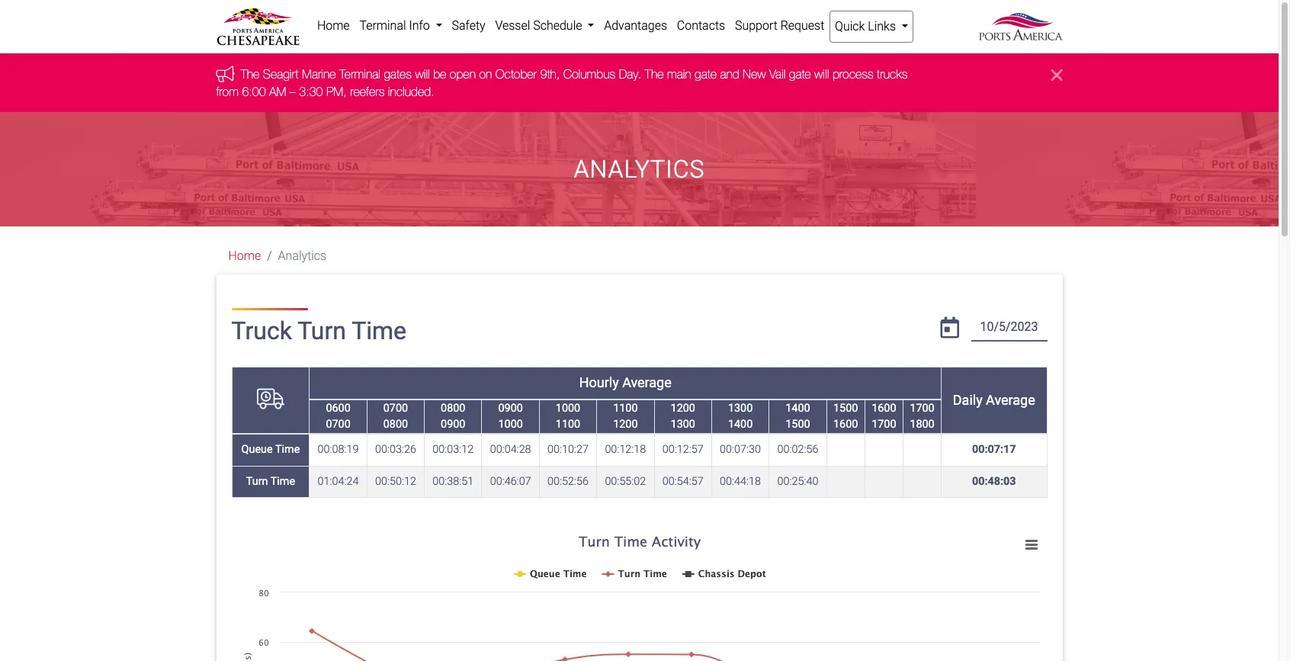 Task type: vqa. For each thing, say whether or not it's contained in the screenshot.


Task type: locate. For each thing, give the bounding box(es) containing it.
0 vertical spatial analytics
[[574, 155, 705, 184]]

1 horizontal spatial 1500
[[834, 402, 859, 415]]

1 vertical spatial 1200
[[614, 418, 638, 431]]

1500 1600
[[834, 402, 859, 431]]

1 horizontal spatial the
[[645, 67, 664, 81]]

1 vertical spatial 1500
[[786, 418, 811, 431]]

0 horizontal spatial 1100
[[556, 418, 581, 431]]

terminal inside the seagirt marine terminal gates will be open on october 9th, columbus day. the main gate and new vail gate will process trucks from 6:00 am – 3:30 pm, reefers included.
[[340, 67, 381, 81]]

am
[[269, 85, 286, 98]]

00:03:26
[[375, 444, 416, 456]]

00:44:18
[[720, 475, 761, 488]]

the up 6:00 at the left top
[[241, 67, 260, 81]]

00:48:03
[[973, 475, 1017, 488]]

0700 up 00:03:26
[[384, 402, 408, 415]]

1400 up 00:07:30
[[729, 418, 753, 431]]

close image
[[1052, 66, 1063, 84]]

gates
[[384, 67, 412, 81]]

0900
[[499, 402, 523, 415], [441, 418, 466, 431]]

0 horizontal spatial 1300
[[671, 418, 696, 431]]

1600
[[872, 402, 897, 415], [834, 418, 859, 431]]

time
[[352, 317, 407, 346], [275, 444, 300, 456], [271, 475, 295, 488]]

the seagirt marine terminal gates will be open on october 9th, columbus day. the main gate and new vail gate will process trucks from 6:00 am – 3:30 pm, reefers included.
[[216, 67, 908, 98]]

terminal inside 'link'
[[360, 18, 406, 33]]

1 vertical spatial average
[[987, 392, 1036, 408]]

home link
[[312, 11, 355, 41], [228, 249, 261, 263]]

turn
[[298, 317, 346, 346], [246, 475, 268, 488]]

1 vertical spatial home link
[[228, 249, 261, 263]]

1600 1700
[[872, 402, 897, 431]]

will
[[415, 67, 430, 81], [815, 67, 830, 81]]

home
[[317, 18, 350, 33], [228, 249, 261, 263]]

1100
[[614, 402, 638, 415], [556, 418, 581, 431]]

0 vertical spatial 1100
[[614, 402, 638, 415]]

the seagirt marine terminal gates will be open on october 9th, columbus day. the main gate and new vail gate will process trucks from 6:00 am – 3:30 pm, reefers included. link
[[216, 67, 908, 98]]

1100 up 00:10:27 at the left of the page
[[556, 418, 581, 431]]

1200 up 00:12:18
[[614, 418, 638, 431]]

1500 left 1600 1700
[[834, 402, 859, 415]]

1 vertical spatial terminal
[[340, 67, 381, 81]]

0800 up 00:03:12
[[441, 402, 466, 415]]

00:12:18
[[605, 444, 646, 456]]

1 horizontal spatial 0700
[[384, 402, 408, 415]]

1000 1100
[[556, 402, 581, 431]]

1700 left 1800
[[872, 418, 897, 431]]

0 horizontal spatial 1000
[[499, 418, 523, 431]]

and
[[720, 67, 740, 81]]

00:04:28
[[490, 444, 531, 456]]

0 vertical spatial 1600
[[872, 402, 897, 415]]

day.
[[619, 67, 642, 81]]

1000 down hourly on the left bottom of page
[[556, 402, 581, 415]]

0 horizontal spatial 0700
[[326, 418, 351, 431]]

will left process
[[815, 67, 830, 81]]

1100 down hourly on the left bottom of page
[[614, 402, 638, 415]]

0 horizontal spatial home link
[[228, 249, 261, 263]]

1 vertical spatial 0800
[[384, 418, 408, 431]]

0 vertical spatial 0900
[[499, 402, 523, 415]]

queue time
[[242, 444, 300, 456]]

01:04:24
[[318, 475, 359, 488]]

1 horizontal spatial turn
[[298, 317, 346, 346]]

terminal
[[360, 18, 406, 33], [340, 67, 381, 81]]

1 horizontal spatial 1400
[[786, 402, 811, 415]]

0 horizontal spatial home
[[228, 249, 261, 263]]

0 vertical spatial 1200
[[671, 402, 696, 415]]

1 horizontal spatial 1200
[[671, 402, 696, 415]]

1100 1200
[[614, 402, 638, 431]]

1 horizontal spatial 1000
[[556, 402, 581, 415]]

0700 down 0600
[[326, 418, 351, 431]]

time for 01:04:24
[[271, 475, 295, 488]]

time for 00:08:19
[[275, 444, 300, 456]]

1 vertical spatial analytics
[[278, 249, 327, 263]]

1800
[[910, 418, 935, 431]]

1 horizontal spatial 1600
[[872, 402, 897, 415]]

2 vertical spatial time
[[271, 475, 295, 488]]

hourly average daily average
[[580, 375, 1036, 408]]

terminal left info
[[360, 18, 406, 33]]

1300 1400
[[729, 402, 753, 431]]

gate right vail
[[789, 67, 811, 81]]

0800 up 00:03:26
[[384, 418, 408, 431]]

0900 up 00:03:12
[[441, 418, 466, 431]]

bullhorn image
[[216, 65, 241, 82]]

average right daily
[[987, 392, 1036, 408]]

1700 up 1800
[[910, 402, 935, 415]]

1 vertical spatial time
[[275, 444, 300, 456]]

open
[[450, 67, 476, 81]]

will left be
[[415, 67, 430, 81]]

00:07:17
[[973, 444, 1017, 456]]

0 vertical spatial 1300
[[729, 402, 753, 415]]

reefers
[[350, 85, 385, 98]]

00:07:30
[[720, 444, 761, 456]]

from
[[216, 85, 239, 98]]

safety
[[452, 18, 486, 33]]

0 horizontal spatial 1700
[[872, 418, 897, 431]]

0 horizontal spatial 0900
[[441, 418, 466, 431]]

1400
[[786, 402, 811, 415], [729, 418, 753, 431]]

1300
[[729, 402, 753, 415], [671, 418, 696, 431]]

0900 up 00:04:28
[[499, 402, 523, 415]]

gate
[[695, 67, 717, 81], [789, 67, 811, 81]]

1000
[[556, 402, 581, 415], [499, 418, 523, 431]]

0 vertical spatial average
[[623, 375, 672, 391]]

the
[[241, 67, 260, 81], [645, 67, 664, 81]]

0 vertical spatial terminal
[[360, 18, 406, 33]]

0 vertical spatial time
[[352, 317, 407, 346]]

be
[[433, 67, 447, 81]]

analytics
[[574, 155, 705, 184], [278, 249, 327, 263]]

1 vertical spatial home
[[228, 249, 261, 263]]

1 vertical spatial 0700
[[326, 418, 351, 431]]

00:02:56
[[778, 444, 819, 456]]

marine
[[302, 67, 336, 81]]

support request link
[[731, 11, 830, 41]]

2 gate from the left
[[789, 67, 811, 81]]

turn time
[[246, 475, 295, 488]]

1600 left 1600 1700
[[834, 418, 859, 431]]

0 vertical spatial 0700
[[384, 402, 408, 415]]

0 vertical spatial home
[[317, 18, 350, 33]]

1300 up 00:07:30
[[729, 402, 753, 415]]

00:54:57
[[663, 475, 704, 488]]

the right day.
[[645, 67, 664, 81]]

advantages
[[604, 18, 668, 33]]

0800
[[441, 402, 466, 415], [384, 418, 408, 431]]

0 horizontal spatial 1600
[[834, 418, 859, 431]]

1200 up 00:12:57
[[671, 402, 696, 415]]

0 horizontal spatial will
[[415, 67, 430, 81]]

average up 1100 1200
[[623, 375, 672, 391]]

1500 up 00:02:56 at the bottom of the page
[[786, 418, 811, 431]]

1400 up 00:02:56 at the bottom of the page
[[786, 402, 811, 415]]

1600 left 1700 1800
[[872, 402, 897, 415]]

1700
[[910, 402, 935, 415], [872, 418, 897, 431]]

seagirt
[[263, 67, 299, 81]]

turn down the 'queue'
[[246, 475, 268, 488]]

0 horizontal spatial analytics
[[278, 249, 327, 263]]

gate left 'and'
[[695, 67, 717, 81]]

1 vertical spatial 1100
[[556, 418, 581, 431]]

process
[[833, 67, 874, 81]]

1300 up 00:12:57
[[671, 418, 696, 431]]

00:50:12
[[375, 475, 416, 488]]

1 vertical spatial 0900
[[441, 418, 466, 431]]

0 vertical spatial 0800
[[441, 402, 466, 415]]

1000 up 00:04:28
[[499, 418, 523, 431]]

0700
[[384, 402, 408, 415], [326, 418, 351, 431]]

2 will from the left
[[815, 67, 830, 81]]

turn right the "truck"
[[298, 317, 346, 346]]

vessel
[[495, 18, 530, 33]]

0 horizontal spatial the
[[241, 67, 260, 81]]

1 horizontal spatial 1300
[[729, 402, 753, 415]]

pm,
[[326, 85, 347, 98]]

1700 1800
[[910, 402, 935, 431]]

0600
[[326, 402, 351, 415]]

terminal up reefers
[[340, 67, 381, 81]]

contacts
[[677, 18, 726, 33]]

1 vertical spatial 1400
[[729, 418, 753, 431]]

average
[[623, 375, 672, 391], [987, 392, 1036, 408]]

0 vertical spatial home link
[[312, 11, 355, 41]]

1 will from the left
[[415, 67, 430, 81]]

0 horizontal spatial average
[[623, 375, 672, 391]]

1 horizontal spatial will
[[815, 67, 830, 81]]

1 horizontal spatial home link
[[312, 11, 355, 41]]

1 horizontal spatial gate
[[789, 67, 811, 81]]

0 horizontal spatial gate
[[695, 67, 717, 81]]

columbus
[[564, 67, 616, 81]]

0 vertical spatial 1700
[[910, 402, 935, 415]]

0 vertical spatial 1000
[[556, 402, 581, 415]]

1 vertical spatial turn
[[246, 475, 268, 488]]

1 horizontal spatial 0800
[[441, 402, 466, 415]]

new
[[743, 67, 766, 81]]



Task type: describe. For each thing, give the bounding box(es) containing it.
vessel schedule
[[495, 18, 585, 33]]

–
[[290, 85, 296, 98]]

daily
[[953, 392, 983, 408]]

included.
[[388, 85, 435, 98]]

0 horizontal spatial 1200
[[614, 418, 638, 431]]

safety link
[[447, 11, 491, 41]]

quick links link
[[830, 11, 914, 43]]

0 horizontal spatial 0800
[[384, 418, 408, 431]]

1 vertical spatial 1000
[[499, 418, 523, 431]]

1 horizontal spatial average
[[987, 392, 1036, 408]]

the seagirt marine terminal gates will be open on october 9th, columbus day. the main gate and new vail gate will process trucks from 6:00 am – 3:30 pm, reefers included. alert
[[0, 54, 1279, 112]]

0 vertical spatial 1500
[[834, 402, 859, 415]]

0 vertical spatial 1400
[[786, 402, 811, 415]]

main
[[667, 67, 692, 81]]

support
[[735, 18, 778, 33]]

00:08:19
[[318, 444, 359, 456]]

1400 1500
[[786, 402, 811, 431]]

trucks
[[877, 67, 908, 81]]

9th,
[[541, 67, 560, 81]]

october
[[496, 67, 537, 81]]

00:38:51
[[433, 475, 474, 488]]

queue
[[242, 444, 273, 456]]

support request
[[735, 18, 825, 33]]

0900 1000
[[499, 402, 523, 431]]

vessel schedule link
[[491, 11, 600, 41]]

vail
[[770, 67, 786, 81]]

00:10:27
[[548, 444, 589, 456]]

1 the from the left
[[241, 67, 260, 81]]

terminal info
[[360, 18, 433, 33]]

1 horizontal spatial 1100
[[614, 402, 638, 415]]

1 vertical spatial 1600
[[834, 418, 859, 431]]

6:00
[[242, 85, 266, 98]]

truck turn time
[[232, 317, 407, 346]]

1 horizontal spatial home
[[317, 18, 350, 33]]

00:46:07
[[490, 475, 531, 488]]

1 horizontal spatial 0900
[[499, 402, 523, 415]]

0800 0900
[[441, 402, 466, 431]]

0 horizontal spatial 1400
[[729, 418, 753, 431]]

0700 0800
[[384, 402, 408, 431]]

0 vertical spatial turn
[[298, 317, 346, 346]]

links
[[868, 19, 896, 34]]

1 horizontal spatial 1700
[[910, 402, 935, 415]]

00:03:12
[[433, 444, 474, 456]]

1 gate from the left
[[695, 67, 717, 81]]

0 horizontal spatial 1500
[[786, 418, 811, 431]]

00:55:02
[[605, 475, 646, 488]]

quick
[[835, 19, 865, 34]]

1 vertical spatial 1300
[[671, 418, 696, 431]]

truck
[[232, 317, 292, 346]]

1 horizontal spatial analytics
[[574, 155, 705, 184]]

hourly
[[580, 375, 619, 391]]

advantages link
[[600, 11, 672, 41]]

1 vertical spatial 1700
[[872, 418, 897, 431]]

contacts link
[[672, 11, 731, 41]]

on
[[479, 67, 492, 81]]

00:12:57
[[663, 444, 704, 456]]

calendar day image
[[941, 318, 960, 339]]

00:25:40
[[778, 475, 819, 488]]

0600 0700
[[326, 402, 351, 431]]

schedule
[[533, 18, 582, 33]]

terminal info link
[[355, 11, 447, 41]]

2 the from the left
[[645, 67, 664, 81]]

0 horizontal spatial turn
[[246, 475, 268, 488]]

3:30
[[299, 85, 323, 98]]

info
[[409, 18, 430, 33]]

00:52:56
[[548, 475, 589, 488]]

1200 1300
[[671, 402, 696, 431]]

request
[[781, 18, 825, 33]]

quick links
[[835, 19, 899, 34]]



